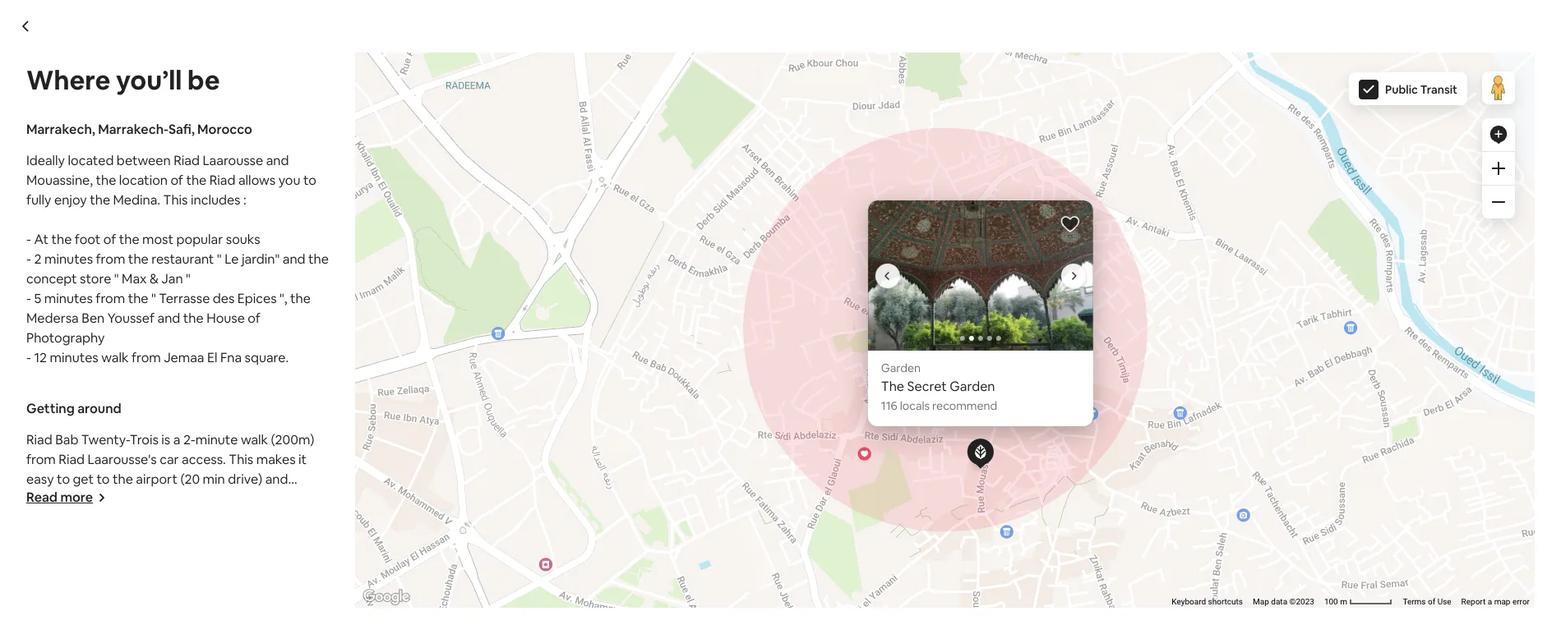 Task type: describe. For each thing, give the bounding box(es) containing it.
languages : english, français, italiano
[[787, 452, 1006, 470]]

in for offer
[[401, 530, 411, 548]]

you for - 5 minutes from the " terrasse des epices ", the medersa ben youssef and the house of photography
[[278, 172, 300, 189]]

decor
[[482, 491, 518, 508]]

concept inside - 2 minutes from the restaurant " le jardin" and the concept store " max & jan " - 5 minutes from the " terrasse des epices ", the medersa ben youssef and the house of photography - 12 minutes walk from jemaa el fna square.
[[626, 272, 676, 290]]

286
[[343, 452, 366, 470]]

outings
[[26, 491, 72, 508]]

i
[[320, 530, 323, 548]]

superhost
[[599, 453, 661, 470]]

epices ", inside - at the foot of the most popular souks - 2 minutes from the restaurant " le jardin" and the concept store " max & jan " - 5 minutes from the " terrasse des epices ", the medersa ben youssef and the house of photography - 12 minutes walk from jemaa el fna square.
[[237, 290, 287, 307]]

or inside i offer 2 riads in the medina of marrakech for rent for long weekends with family or friends!
[[453, 550, 466, 567]]

most for - at the foot of the most popular souks - 2 minutes from the restaurant " le jardin" and the concept store " max & jan " - 5 minutes from the " terrasse des epices ", the medersa ben youssef and the house of photography - 12 minutes walk from jemaa el fna square.
[[142, 231, 173, 248]]

italiano
[[963, 452, 1006, 470]]

- at the foot of the most popular souks
[[320, 253, 554, 270]]

souks for - at the foot of the most popular souks
[[520, 253, 554, 270]]

enjoy for - 5 minutes from the " terrasse des epices ", the medersa ben youssef and the house of photography
[[907, 213, 939, 230]]

getting around
[[26, 400, 121, 418]]

image 3 image
[[1093, 201, 1318, 351]]

marrakech
[[501, 530, 565, 548]]

between for - 12 minutes walk from jemaa el fna square.
[[411, 213, 465, 230]]

identity
[[461, 452, 507, 470]]

français,
[[907, 452, 960, 470]]

located.
[[26, 530, 75, 548]]

error for 100 m
[[1513, 598, 1530, 607]]

weekends
[[320, 550, 382, 567]]

photography inside - 2 minutes from the restaurant " le jardin" and the concept store " max & jan " - 5 minutes from the " terrasse des epices ", the medersa ben youssef and the house of photography - 12 minutes walk from jemaa el fna square.
[[844, 292, 923, 309]]

transfer
[[965, 614, 1001, 627]]

ideally for - 12 minutes walk from jemaa el fna square.
[[320, 213, 359, 230]]

m for 500
[[1036, 146, 1044, 155]]

add a place to the map image
[[1489, 125, 1509, 145]]

terms of use link for 500 m
[[1109, 146, 1158, 155]]

min
[[203, 471, 225, 488]]

5 inside - 2 minutes from the restaurant " le jardin" and the concept store " max & jan " - 5 minutes from the " terrasse des epices ", the medersa ben youssef and the house of photography - 12 minutes walk from jemaa el fna square.
[[328, 292, 335, 309]]

be
[[187, 63, 220, 97]]

communicate
[[865, 627, 928, 635]]

money
[[820, 627, 851, 635]]

lover of marrakech, travel, decor and the art of hosting.
[[320, 491, 654, 508]]

use for 100 m
[[1438, 598, 1451, 607]]

2015
[[481, 414, 505, 428]]

ideally located between riad laarousse and mouassine, the location of the riad allows you to fully enjoy the medina. this includes : for - 2 minutes from the restaurant " le jardin" and the concept store " max & jan "
[[320, 213, 1099, 230]]

includes for - 5 minutes from the " terrasse des epices ", the medersa ben youssef and the house of photography
[[1043, 213, 1093, 230]]

getting
[[26, 400, 75, 418]]

hour
[[939, 511, 967, 529]]

a for 500 m
[[1194, 146, 1198, 155]]

lover
[[320, 491, 354, 508]]

is
[[161, 432, 170, 449]]

map data ©2023 for 500 m
[[949, 146, 1011, 155]]

marrakech, for - at the foot of the most popular souks - 2 minutes from the restaurant " le jardin" and the concept store " max & jan " - 5 minutes from the " terrasse des epices ", the medersa ben youssef and the house of photography - 12 minutes walk from jemaa el fna square.
[[26, 121, 95, 138]]

english,
[[859, 452, 904, 470]]

medersa inside - at the foot of the most popular souks - 2 minutes from the restaurant " le jardin" and the concept store " max & jan " - 5 minutes from the " terrasse des epices ", the medersa ben youssef and the house of photography - 12 minutes walk from jemaa el fna square.
[[26, 310, 79, 327]]

store inside - at the foot of the most popular souks - 2 minutes from the restaurant " le jardin" and the concept store " max & jan " - 5 minutes from the " terrasse des epices ", the medersa ben youssef and the house of photography - 12 minutes walk from jemaa el fna square.
[[80, 270, 111, 288]]

friends!
[[469, 550, 514, 567]]

locals
[[900, 399, 929, 413]]

map for 500 m
[[1200, 146, 1217, 155]]

your
[[870, 614, 890, 627]]

walk inside - 2 minutes from the restaurant " le jardin" and the concept store " max & jan " - 5 minutes from the " terrasse des epices ", the medersa ben youssef and the house of photography - 12 minutes walk from jemaa el fna square.
[[395, 312, 422, 329]]

keyboard shortcuts button for 100
[[1172, 597, 1243, 608]]

majorelle
[[258, 491, 313, 508]]

makes
[[256, 451, 296, 469]]

report for 100 m
[[1461, 598, 1486, 607]]

jemaa inside - 2 minutes from the restaurant " le jardin" and the concept store " max & jan " - 5 minutes from the " terrasse des epices ", the medersa ben youssef and the house of photography - 12 minutes walk from jemaa el fna square.
[[458, 312, 498, 329]]

medina. for - 12 minutes walk from jemaa el fna square.
[[113, 192, 160, 209]]

reviews
[[369, 452, 418, 470]]

report a map error for 100 m
[[1461, 598, 1530, 607]]

2 vertical spatial marrakech,
[[372, 491, 439, 508]]

more for read more
[[60, 489, 93, 506]]

100
[[1324, 598, 1338, 607]]

" terrasse inside - at the foot of the most popular souks - 2 minutes from the restaurant " le jardin" and the concept store " max & jan " - 5 minutes from the " terrasse des epices ", the medersa ben youssef and the house of photography - 12 minutes walk from jemaa el fna square.
[[151, 290, 210, 307]]

january
[[436, 414, 478, 428]]

medina
[[437, 530, 483, 548]]

laurent
[[170, 511, 216, 528]]

google map
showing 10 points of interest. including 1 saved point of interest. region
[[232, 0, 1561, 635]]

saint
[[137, 511, 167, 528]]

location for - 2 minutes from the restaurant " le jardin" and the concept store " max & jan "
[[678, 213, 727, 230]]

this for - 5 minutes from the " terrasse des epices ", the medersa ben youssef and the house of photography
[[1016, 213, 1040, 230]]

marrakech, marrakech-safi, morocco for - 12 minutes walk from jemaa el fna square.
[[320, 182, 546, 199]]

contact host
[[807, 566, 890, 583]]

marrakech, marrakech-safi, morocco for - at the foot of the most popular souks - 2 minutes from the restaurant " le jardin" and the concept store " max & jan " - 5 minutes from the " terrasse des epices ", the medersa ben youssef and the house of photography - 12 minutes walk from jemaa el fna square.
[[26, 121, 252, 138]]

public transit
[[1385, 82, 1458, 97]]

keyboard shortcuts for 500 m
[[868, 146, 939, 155]]

show more button
[[320, 284, 403, 301]]

where
[[26, 63, 110, 97]]

you for - 2 minutes from the restaurant " le jardin" and the concept store " max & jan "
[[838, 213, 860, 230]]

location for - 5 minutes from the " terrasse des epices ", the medersa ben youssef and the house of photography
[[119, 172, 168, 189]]

public
[[1385, 82, 1418, 97]]

show
[[320, 284, 354, 301]]

286 reviews
[[343, 452, 418, 470]]

yves
[[106, 511, 134, 528]]

youssef inside - at the foot of the most popular souks - 2 minutes from the restaurant " le jardin" and the concept store " max & jan " - 5 minutes from the " terrasse des epices ", the medersa ben youssef and the house of photography - 12 minutes walk from jemaa el fna square.
[[107, 310, 155, 327]]

morocco for - 12 minutes walk from jemaa el fna square.
[[491, 182, 546, 199]]

gardens
[[26, 511, 78, 528]]

·
[[1080, 44, 1083, 57]]

des inside - 2 minutes from the restaurant " le jardin" and the concept store " max & jan " - 5 minutes from the " terrasse des epices ", the medersa ben youssef and the house of photography - 12 minutes walk from jemaa el fna square.
[[507, 292, 528, 309]]

fully for - 2 minutes from the restaurant " le jardin" and the concept store " max & jan "
[[879, 213, 904, 230]]

medina. for - 5 minutes from the " terrasse des epices ", the medersa ben youssef and the house of photography
[[965, 213, 1013, 230]]

the inside to protect your payment, never transfer money or communicate outside of the airbn
[[978, 627, 993, 635]]

contact
[[807, 566, 858, 583]]

response rate : 100%
[[787, 482, 910, 499]]

map for 100 m
[[1253, 598, 1269, 607]]

rent
[[588, 530, 613, 548]]

response time : within an hour
[[787, 511, 967, 529]]

2-
[[183, 432, 195, 449]]

transit
[[1420, 82, 1458, 97]]

square. inside - at the foot of the most popular souks - 2 minutes from the restaurant " le jardin" and the concept store " max & jan " - 5 minutes from the " terrasse des epices ", the medersa ben youssef and the house of photography - 12 minutes walk from jemaa el fna square.
[[245, 349, 289, 367]]

add listing to a list image
[[1060, 215, 1080, 235]]

square. inside - 2 minutes from the restaurant " le jardin" and the concept store " max & jan " - 5 minutes from the " terrasse des epices ", the medersa ben youssef and the house of photography - 12 minutes walk from jemaa el fna square.
[[539, 312, 583, 329]]

in for by
[[424, 414, 433, 428]]

epices ", inside - 2 minutes from the restaurant " le jardin" and the concept store " max & jan " - 5 minutes from the " terrasse des epices ", the medersa ben youssef and the house of photography - 12 minutes walk from jemaa el fna square.
[[531, 292, 581, 309]]

read more
[[26, 489, 93, 506]]

hosted
[[386, 385, 448, 408]]

souks for - at the foot of the most popular souks - 2 minutes from the restaurant " le jardin" and the concept store " max & jan " - 5 minutes from the " terrasse des epices ", the medersa ben youssef and the house of photography - 12 minutes walk from jemaa el fna square.
[[226, 231, 260, 248]]

your stay location, map pin image
[[925, 310, 965, 350]]

100 m
[[1324, 598, 1349, 607]]

500 m
[[1021, 146, 1046, 155]]

terms of use for 500 m
[[1109, 146, 1158, 155]]

located for - at the foot of the most popular souks - 2 minutes from the restaurant " le jardin" and the concept store " max & jan " - 5 minutes from the " terrasse des epices ", the medersa ben youssef and the house of photography - 12 minutes walk from jemaa el fna square.
[[68, 152, 114, 169]]

" terrasse inside - 2 minutes from the restaurant " le jardin" and the concept store " max & jan " - 5 minutes from the " terrasse des epices ", the medersa ben youssef and the house of photography - 12 minutes walk from jemaa el fna square.
[[445, 292, 504, 309]]

le inside - 2 minutes from the restaurant " le jardin" and the concept store " max & jan " - 5 minutes from the " terrasse des epices ", the medersa ben youssef and the house of photography - 12 minutes walk from jemaa el fna square.
[[518, 272, 533, 290]]

& inside - 2 minutes from the restaurant " le jardin" and the concept store " max & jan " - 5 minutes from the " terrasse des epices ", the medersa ben youssef and the house of photography - 12 minutes walk from jemaa el fna square.
[[749, 272, 758, 290]]

(200m)
[[271, 432, 314, 449]]

restaurant inside - 2 minutes from the restaurant " le jardin" and the concept store " max & jan " - 5 minutes from the " terrasse des epices ", the medersa ben youssef and the house of photography - 12 minutes walk from jemaa el fna square.
[[445, 272, 508, 290]]

max inside - at the foot of the most popular souks - 2 minutes from the restaurant " le jardin" and the concept store " max & jan " - 5 minutes from the " terrasse des epices ", the medersa ben youssef and the house of photography - 12 minutes walk from jemaa el fna square.
[[122, 270, 147, 288]]

riad bab twenty-trois is a 2-minute walk (200m) from riad laarousse's car access. this makes it easy to get to the airport (20 min drive) and outings to geliz (new town) where the majorelle gardens and yves saint laurent museum are located.
[[26, 432, 314, 548]]

languages
[[787, 452, 853, 470]]

fully for - 5 minutes from the " terrasse des epices ", the medersa ben youssef and the house of photography
[[26, 192, 51, 209]]

- 2 minutes from the restaurant " le jardin" and the concept store " max & jan " - 5 minutes from the " terrasse des epices ", the medersa ben youssef and the house of photography - 12 minutes walk from jemaa el fna square.
[[320, 272, 923, 329]]

co-
[[320, 588, 343, 605]]

2 for from the left
[[616, 530, 634, 548]]

mouassine, for - at the foot of the most popular souks - 2 minutes from the restaurant " le jardin" and the concept store " max & jan " - 5 minutes from the " terrasse des epices ", the medersa ben youssef and the house of photography - 12 minutes walk from jemaa el fna square.
[[26, 172, 93, 189]]

hosts
[[343, 588, 379, 605]]

hosted by chloé joined in january 2015
[[386, 385, 527, 428]]

where
[[194, 491, 232, 508]]

airport
[[136, 471, 178, 488]]

minute
[[195, 432, 238, 449]]

jan " inside - 2 minutes from the restaurant " le jardin" and the concept store " max & jan " - 5 minutes from the " terrasse des epices ", the medersa ben youssef and the house of photography - 12 minutes walk from jemaa el fna square.
[[761, 272, 790, 290]]

trois
[[130, 432, 159, 449]]

2 inside - 2 minutes from the restaurant " le jardin" and the concept store " max & jan " - 5 minutes from the " terrasse des epices ", the medersa ben youssef and the house of photography - 12 minutes walk from jemaa el fna square.
[[328, 272, 335, 290]]

image 1 image
[[642, 201, 868, 351]]

fna inside - 2 minutes from the restaurant " le jardin" and the concept store " max & jan " - 5 minutes from the " terrasse des epices ", the medersa ben youssef and the house of photography - 12 minutes walk from jemaa el fna square.
[[514, 312, 536, 329]]

museum
[[219, 511, 271, 528]]

reviews
[[1104, 44, 1139, 57]]

report a map error for 500 m
[[1167, 146, 1236, 155]]

0 vertical spatial google image
[[324, 135, 379, 156]]

drive)
[[228, 471, 262, 488]]

an
[[922, 511, 936, 529]]

error for 500 m
[[1219, 146, 1236, 155]]

terms for 500 m
[[1109, 146, 1132, 155]]

drag pegman onto the map to open street view image
[[1482, 72, 1515, 104]]

jan " inside - at the foot of the most popular souks - 2 minutes from the restaurant " le jardin" and the concept store " max & jan " - 5 minutes from the " terrasse des epices ", the medersa ben youssef and the house of photography - 12 minutes walk from jemaa el fna square.
[[161, 270, 191, 288]]

terms of use link for 100 m
[[1403, 598, 1451, 607]]

co-hosts
[[320, 588, 379, 605]]

m for 100
[[1340, 598, 1347, 607]]

most for - at the foot of the most popular souks
[[436, 253, 467, 270]]

with
[[385, 550, 411, 567]]

report a map error link for 500 m
[[1167, 146, 1236, 155]]

read
[[26, 489, 58, 506]]

- at the foot of the most popular souks - 2 minutes from the restaurant " le jardin" and the concept store " max & jan " - 5 minutes from the " terrasse des epices ", the medersa ben youssef and the house of photography - 12 minutes walk from jemaa el fna square.
[[26, 231, 329, 367]]

5 inside - at the foot of the most popular souks - 2 minutes from the restaurant " le jardin" and the concept store " max & jan " - 5 minutes from the " terrasse des epices ", the medersa ben youssef and the house of photography - 12 minutes walk from jemaa el fna square.
[[34, 290, 41, 307]]

located for - 12 minutes walk from jemaa el fna square.
[[362, 213, 408, 230]]

ben inside - at the foot of the most popular souks - 2 minutes from the restaurant " le jardin" and the concept store " max & jan " - 5 minutes from the " terrasse des epices ", the medersa ben youssef and the house of photography - 12 minutes walk from jemaa el fna square.
[[82, 310, 105, 327]]

100%
[[879, 482, 910, 499]]

a inside riad bab twenty-trois is a 2-minute walk (200m) from riad laarousse's car access. this makes it easy to get to the airport (20 min drive) and outings to geliz (new town) where the majorelle gardens and yves saint laurent museum are located.
[[173, 432, 180, 449]]

geliz
[[90, 491, 121, 508]]

116
[[881, 399, 897, 413]]

store inside - 2 minutes from the restaurant " le jardin" and the concept store " max & jan " - 5 minutes from the " terrasse des epices ", the medersa ben youssef and the house of photography - 12 minutes walk from jemaa el fna square.
[[679, 272, 710, 290]]

le inside - at the foot of the most popular souks - 2 minutes from the restaurant " le jardin" and the concept store " max & jan " - 5 minutes from the " terrasse des epices ", the medersa ben youssef and the house of photography - 12 minutes walk from jemaa el fna square.
[[225, 251, 239, 268]]

where you'll be
[[26, 63, 220, 97]]

around
[[77, 400, 121, 418]]

ben inside - 2 minutes from the restaurant " le jardin" and the concept store " max & jan " - 5 minutes from the " terrasse des epices ", the medersa ben youssef and the house of photography - 12 minutes walk from jemaa el fna square.
[[663, 292, 686, 309]]

: inside ideally located between riad laarousse and mouassine, the location of the riad allows you to fully enjoy the medina. this includes :
[[243, 192, 246, 209]]

keyboard shortcuts for 100 m
[[1172, 598, 1243, 607]]

of inside to protect your payment, never transfer money or communicate outside of the airbn
[[966, 627, 976, 635]]

keyboard for 500 m
[[868, 146, 902, 155]]



Task type: locate. For each thing, give the bounding box(es) containing it.
in inside hosted by chloé joined in january 2015
[[424, 414, 433, 428]]

i offer 2 riads in the medina of marrakech for rent for long weekends with family or friends!
[[320, 530, 663, 567]]

to inside ideally located between riad laarousse and mouassine, the location of the riad allows you to fully enjoy the medina. this includes :
[[303, 172, 316, 189]]

0 vertical spatial this
[[163, 192, 188, 209]]

map data ©2023 left "100"
[[1253, 598, 1314, 607]]

0 horizontal spatial restaurant
[[151, 251, 214, 268]]

jan "
[[161, 270, 191, 288], [761, 272, 790, 290]]

google image
[[324, 135, 379, 156], [359, 587, 414, 608]]

foot inside - at the foot of the most popular souks - 2 minutes from the restaurant " le jardin" and the concept store " max & jan " - 5 minutes from the " terrasse des epices ", the medersa ben youssef and the house of photography - 12 minutes walk from jemaa el fna square.
[[75, 231, 101, 248]]

m
[[1036, 146, 1044, 155], [1340, 598, 1347, 607]]

"
[[217, 251, 222, 268], [114, 270, 119, 288], [511, 272, 516, 290], [713, 272, 718, 290]]

data
[[967, 146, 984, 155], [1271, 598, 1287, 607]]

ideally located between riad laarousse and mouassine, the location of the riad allows you to fully enjoy the medina. this includes : inside where you'll be dialog
[[26, 152, 316, 209]]

2 vertical spatial this
[[229, 451, 253, 469]]

data left "100"
[[1271, 598, 1287, 607]]

response for response time
[[787, 511, 846, 529]]

in up the with
[[401, 530, 411, 548]]

you'll
[[116, 63, 182, 97]]

get
[[73, 471, 94, 488]]

des
[[213, 290, 235, 307], [507, 292, 528, 309]]

1 for from the left
[[568, 530, 585, 548]]

the secret garden group
[[642, 201, 1318, 427]]

0 horizontal spatial use
[[1144, 146, 1158, 155]]

0 vertical spatial data
[[967, 146, 984, 155]]

jemaa
[[458, 312, 498, 329], [164, 349, 204, 367]]

photography up garden
[[844, 292, 923, 309]]

laarousse
[[203, 152, 263, 169], [496, 213, 557, 230]]

more for show more
[[357, 284, 390, 301]]

1 vertical spatial terms of use link
[[1403, 598, 1451, 607]]

4.87
[[1059, 44, 1078, 57]]

safi, down be
[[169, 121, 195, 138]]

a for 100 m
[[1488, 598, 1492, 607]]

location inside ideally located between riad laarousse and mouassine, the location of the riad allows you to fully enjoy the medina. this includes :
[[119, 172, 168, 189]]

0 vertical spatial marrakech-
[[98, 121, 169, 138]]

1 horizontal spatial ideally located between riad laarousse and mouassine, the location of the riad allows you to fully enjoy the medina. this includes :
[[320, 213, 1099, 230]]

1 horizontal spatial ©2023
[[1289, 598, 1314, 607]]

(20
[[180, 471, 200, 488]]

you inside ideally located between riad laarousse and mouassine, the location of the riad allows you to fully enjoy the medina. this includes :
[[278, 172, 300, 189]]

garden
[[881, 361, 920, 376]]

0 horizontal spatial jemaa
[[164, 349, 204, 367]]

map data ©2023 left 500
[[949, 146, 1011, 155]]

©2023 inside where you'll be dialog
[[1289, 598, 1314, 607]]

restaurant inside - at the foot of the most popular souks - 2 minutes from the restaurant " le jardin" and the concept store " max & jan " - 5 minutes from the " terrasse des epices ", the medersa ben youssef and the house of photography - 12 minutes walk from jemaa el fna square.
[[151, 251, 214, 268]]

laarousse's
[[88, 451, 157, 469]]

keyboard shortcuts
[[868, 146, 939, 155], [1172, 598, 1243, 607]]

map for 500 m
[[949, 146, 965, 155]]

0 horizontal spatial location
[[119, 172, 168, 189]]

0 vertical spatial located
[[68, 152, 114, 169]]

map left 500
[[949, 146, 965, 155]]

for left rent
[[568, 530, 585, 548]]

to protect your payment, never transfer money or communicate outside of the airbn
[[820, 614, 1026, 635]]

host
[[861, 566, 890, 583]]

use for 500 m
[[1144, 146, 1158, 155]]

includes for - 12 minutes walk from jemaa el fna square.
[[191, 192, 240, 209]]

1 horizontal spatial enjoy
[[907, 213, 939, 230]]

0 horizontal spatial terms of use link
[[1109, 146, 1158, 155]]

1 horizontal spatial morocco
[[491, 182, 546, 199]]

1 horizontal spatial m
[[1340, 598, 1347, 607]]

2
[[34, 251, 42, 268], [328, 272, 335, 290], [358, 530, 366, 548]]

zoom in image
[[1492, 162, 1505, 175]]

family
[[414, 550, 450, 567]]

0 vertical spatial report a map error
[[1167, 146, 1236, 155]]

terms of use right 500 m button
[[1109, 146, 1158, 155]]

use inside where you'll be dialog
[[1438, 598, 1451, 607]]

jemaa inside - at the foot of the most popular souks - 2 minutes from the restaurant " le jardin" and the concept store " max & jan " - 5 minutes from the " terrasse des epices ", the medersa ben youssef and the house of photography - 12 minutes walk from jemaa el fna square.
[[164, 349, 204, 367]]

1 horizontal spatial this
[[229, 451, 253, 469]]

" terrasse
[[151, 290, 210, 307], [445, 292, 504, 309]]

des inside - at the foot of the most popular souks - 2 minutes from the restaurant " le jardin" and the concept store " max & jan " - 5 minutes from the " terrasse des epices ", the medersa ben youssef and the house of photography - 12 minutes walk from jemaa el fna square.
[[213, 290, 235, 307]]

m right "100"
[[1340, 598, 1347, 607]]

or
[[453, 550, 466, 567], [853, 627, 863, 635]]

youssef
[[689, 292, 736, 309], [107, 310, 155, 327]]

twenty-
[[81, 432, 130, 449]]

1 horizontal spatial terms of use
[[1403, 598, 1451, 607]]

report a map error link
[[1167, 146, 1236, 155], [1461, 598, 1530, 607]]

or right money
[[853, 627, 863, 635]]

0 horizontal spatial walk
[[101, 349, 129, 367]]

0 vertical spatial keyboard shortcuts
[[868, 146, 939, 155]]

popular for - at the foot of the most popular souks - 2 minutes from the restaurant " le jardin" and the concept store " max & jan " - 5 minutes from the " terrasse des epices ", the medersa ben youssef and the house of photography - 12 minutes walk from jemaa el fna square.
[[176, 231, 223, 248]]

from inside riad bab twenty-trois is a 2-minute walk (200m) from riad laarousse's car access. this makes it easy to get to the airport (20 min drive) and outings to geliz (new town) where the majorelle gardens and yves saint laurent museum are located.
[[26, 451, 56, 469]]

between up - at the foot of the most popular souks
[[411, 213, 465, 230]]

2 vertical spatial 2
[[358, 530, 366, 548]]

enjoy for - 12 minutes walk from jemaa el fna square.
[[54, 192, 87, 209]]

0 vertical spatial a
[[1194, 146, 1198, 155]]

m inside button
[[1340, 598, 1347, 607]]

payment,
[[892, 614, 935, 627]]

0 vertical spatial report
[[1167, 146, 1192, 155]]

safi, inside where you'll be dialog
[[169, 121, 195, 138]]

safi, for - 12 minutes walk from jemaa el fna square.
[[462, 182, 488, 199]]

marrakech, marrakech-safi, morocco down you'll
[[26, 121, 252, 138]]

shortcuts for 500
[[904, 146, 939, 155]]

at for - at the foot of the most popular souks
[[328, 253, 342, 270]]

1 horizontal spatial marrakech-
[[392, 182, 462, 199]]

1 vertical spatial keyboard shortcuts
[[1172, 598, 1243, 607]]

1 vertical spatial google image
[[359, 587, 414, 608]]

data left 500
[[967, 146, 984, 155]]

2 inside - at the foot of the most popular souks - 2 minutes from the restaurant " le jardin" and the concept store " max & jan " - 5 minutes from the " terrasse des epices ", the medersa ben youssef and the house of photography - 12 minutes walk from jemaa el fna square.
[[34, 251, 42, 268]]

more down get
[[60, 489, 93, 506]]

medina. inside ideally located between riad laarousse and mouassine, the location of the riad allows you to fully enjoy the medina. this includes :
[[113, 192, 160, 209]]

le
[[225, 251, 239, 268], [518, 272, 533, 290]]

0 vertical spatial response
[[787, 482, 846, 499]]

1 horizontal spatial concept
[[626, 272, 676, 290]]

0 vertical spatial more
[[357, 284, 390, 301]]

0 horizontal spatial for
[[568, 530, 585, 548]]

map data ©2023
[[949, 146, 1011, 155], [1253, 598, 1314, 607]]

access.
[[182, 451, 226, 469]]

terms of use right 100 m button
[[1403, 598, 1451, 607]]

house inside - at the foot of the most popular souks - 2 minutes from the restaurant " le jardin" and the concept store " max & jan " - 5 minutes from the " terrasse des epices ", the medersa ben youssef and the house of photography - 12 minutes walk from jemaa el fna square.
[[206, 310, 245, 327]]

protect
[[833, 614, 868, 627]]

keyboard
[[868, 146, 902, 155], [1172, 598, 1206, 607]]

0 vertical spatial error
[[1219, 146, 1236, 155]]

at inside - at the foot of the most popular souks - 2 minutes from the restaurant " le jardin" and the concept store " max & jan " - 5 minutes from the " terrasse des epices ", the medersa ben youssef and the house of photography - 12 minutes walk from jemaa el fna square.
[[34, 231, 48, 248]]

photography inside - at the foot of the most popular souks - 2 minutes from the restaurant " le jardin" and the concept store " max & jan " - 5 minutes from the " terrasse des epices ", the medersa ben youssef and the house of photography - 12 minutes walk from jemaa el fna square.
[[26, 330, 105, 347]]

enjoy
[[54, 192, 87, 209], [907, 213, 939, 230]]

more right show
[[357, 284, 390, 301]]

morocco inside where you'll be dialog
[[197, 121, 252, 138]]

0 horizontal spatial ideally
[[26, 152, 65, 169]]

1 horizontal spatial square.
[[539, 312, 583, 329]]

google image inside where you'll be dialog
[[359, 587, 414, 608]]

©2023 for 100 m
[[1289, 598, 1314, 607]]

or down medina
[[453, 550, 466, 567]]

most inside - at the foot of the most popular souks - 2 minutes from the restaurant " le jardin" and the concept store " max & jan " - 5 minutes from the " terrasse des epices ", the medersa ben youssef and the house of photography - 12 minutes walk from jemaa el fna square.
[[142, 231, 173, 248]]

1 horizontal spatial &
[[749, 272, 758, 290]]

includes
[[191, 192, 240, 209], [1043, 213, 1093, 230]]

0 vertical spatial 12
[[328, 312, 341, 329]]

terms of use link right 500 m button
[[1109, 146, 1158, 155]]

safi, for - at the foot of the most popular souks - 2 minutes from the restaurant " le jardin" and the concept store " max & jan " - 5 minutes from the " terrasse des epices ", the medersa ben youssef and the house of photography - 12 minutes walk from jemaa el fna square.
[[169, 121, 195, 138]]

walk up makes
[[241, 432, 268, 449]]

laarousse inside where you'll be dialog
[[203, 152, 263, 169]]

outside
[[930, 627, 964, 635]]

chloé is a superhost. learn more about chloé. image
[[320, 381, 373, 433], [320, 381, 373, 433]]

jardin" inside - at the foot of the most popular souks - 2 minutes from the restaurant " le jardin" and the concept store " max & jan " - 5 minutes from the " terrasse des epices ", the medersa ben youssef and the house of photography - 12 minutes walk from jemaa el fna square.
[[242, 251, 280, 268]]

terms inside where you'll be dialog
[[1403, 598, 1426, 607]]

chloé
[[477, 385, 527, 408]]

0 horizontal spatial concept
[[26, 270, 77, 288]]

location
[[119, 172, 168, 189], [678, 213, 727, 230]]

0 vertical spatial house
[[788, 292, 826, 309]]

100 m button
[[1319, 597, 1398, 608]]

concept inside - at the foot of the most popular souks - 2 minutes from the restaurant " le jardin" and the concept store " max & jan " - 5 minutes from the " terrasse des epices ", the medersa ben youssef and the house of photography - 12 minutes walk from jemaa el fna square.
[[26, 270, 77, 288]]

popular inside - at the foot of the most popular souks - 2 minutes from the restaurant " le jardin" and the concept store " max & jan " - 5 minutes from the " terrasse des epices ", the medersa ben youssef and the house of photography - 12 minutes walk from jemaa el fna square.
[[176, 231, 223, 248]]

1 vertical spatial includes
[[1043, 213, 1093, 230]]

0 vertical spatial medina.
[[113, 192, 160, 209]]

0 vertical spatial keyboard shortcuts button
[[868, 145, 939, 156]]

report inside where you'll be dialog
[[1461, 598, 1486, 607]]

data for 500
[[967, 146, 984, 155]]

1 vertical spatial souks
[[520, 253, 554, 270]]

terms of use link right 100 m button
[[1403, 598, 1451, 607]]

1 horizontal spatial photography
[[844, 292, 923, 309]]

0 horizontal spatial souks
[[226, 231, 260, 248]]

walk inside riad bab twenty-trois is a 2-minute walk (200m) from riad laarousse's car access. this makes it easy to get to the airport (20 min drive) and outings to geliz (new town) where the majorelle gardens and yves saint laurent museum are located.
[[241, 432, 268, 449]]

1 horizontal spatial between
[[411, 213, 465, 230]]

0 horizontal spatial more
[[60, 489, 93, 506]]

shortcuts for 100
[[1208, 598, 1243, 607]]

photography up getting around
[[26, 330, 105, 347]]

map left "100"
[[1253, 598, 1269, 607]]

town)
[[156, 491, 191, 508]]

terms of use link
[[1109, 146, 1158, 155], [1403, 598, 1451, 607]]

1 vertical spatial report
[[1461, 598, 1486, 607]]

keyboard shortcuts button for 500
[[868, 145, 939, 156]]

1 horizontal spatial des
[[507, 292, 528, 309]]

data inside where you'll be dialog
[[1271, 598, 1287, 607]]

and
[[266, 152, 289, 169], [560, 213, 583, 230], [283, 251, 305, 268], [577, 272, 599, 290], [739, 292, 761, 309], [157, 310, 180, 327], [265, 471, 288, 488], [521, 491, 544, 508], [81, 511, 103, 528]]

12 inside - 2 minutes from the restaurant " le jardin" and the concept store " max & jan " - 5 minutes from the " terrasse des epices ", the medersa ben youssef and the house of photography - 12 minutes walk from jemaa el fna square.
[[328, 312, 341, 329]]

terms of use inside where you'll be dialog
[[1403, 598, 1451, 607]]

foot for - at the foot of the most popular souks
[[369, 253, 394, 270]]

0 vertical spatial walk
[[395, 312, 422, 329]]

keyboard inside where you'll be dialog
[[1172, 598, 1206, 607]]

between for - at the foot of the most popular souks - 2 minutes from the restaurant " le jardin" and the concept store " max & jan " - 5 minutes from the " terrasse des epices ", the medersa ben youssef and the house of photography - 12 minutes walk from jemaa el fna square.
[[117, 152, 171, 169]]

show more
[[320, 284, 390, 301]]

0 horizontal spatial terms
[[1109, 146, 1132, 155]]

ideally for - at the foot of the most popular souks - 2 minutes from the restaurant " le jardin" and the concept store " max & jan " - 5 minutes from the " terrasse des epices ", the medersa ben youssef and the house of photography - 12 minutes walk from jemaa el fna square.
[[26, 152, 65, 169]]

report for 500 m
[[1167, 146, 1192, 155]]

m right 500
[[1036, 146, 1044, 155]]

0 vertical spatial jardin"
[[242, 251, 280, 268]]

ideally located between riad laarousse and mouassine, the location of the riad allows you to fully enjoy the medina. this includes : for - 5 minutes from the " terrasse des epices ", the medersa ben youssef and the house of photography
[[26, 152, 316, 209]]

0 horizontal spatial marrakech-
[[98, 121, 169, 138]]

1 horizontal spatial foot
[[369, 253, 394, 270]]

12 down show
[[328, 312, 341, 329]]

response down languages
[[787, 482, 846, 499]]

max inside - 2 minutes from the restaurant " le jardin" and the concept store " max & jan " - 5 minutes from the " terrasse des epices ", the medersa ben youssef and the house of photography - 12 minutes walk from jemaa el fna square.
[[721, 272, 746, 290]]

and inside ideally located between riad laarousse and mouassine, the location of the riad allows you to fully enjoy the medina. this includes :
[[266, 152, 289, 169]]

0 vertical spatial terms of use link
[[1109, 146, 1158, 155]]

1 vertical spatial in
[[401, 530, 411, 548]]

1 vertical spatial fully
[[879, 213, 904, 230]]

foot for - at the foot of the most popular souks - 2 minutes from the restaurant " le jardin" and the concept store " max & jan " - 5 minutes from the " terrasse des epices ", the medersa ben youssef and the house of photography - 12 minutes walk from jemaa el fna square.
[[75, 231, 101, 248]]

this inside riad bab twenty-trois is a 2-minute walk (200m) from riad laarousse's car access. this makes it easy to get to the airport (20 min drive) and outings to geliz (new town) where the majorelle gardens and yves saint laurent museum are located.
[[229, 451, 253, 469]]

marrakech, marrakech-safi, morocco up - at the foot of the most popular souks
[[320, 182, 546, 199]]

0 horizontal spatial medina.
[[113, 192, 160, 209]]

report a map error inside where you'll be dialog
[[1461, 598, 1530, 607]]

max
[[122, 270, 147, 288], [721, 272, 746, 290]]

247
[[1086, 44, 1102, 57]]

easy
[[26, 471, 54, 488]]

safi, up - at the foot of the most popular souks
[[462, 182, 488, 199]]

for right rent
[[616, 530, 634, 548]]

terms right 100 m button
[[1403, 598, 1426, 607]]

between
[[117, 152, 171, 169], [411, 213, 465, 230]]

response
[[787, 482, 846, 499], [787, 511, 846, 529]]

0 horizontal spatial includes
[[191, 192, 240, 209]]

or inside to protect your payment, never transfer money or communicate outside of the airbn
[[853, 627, 863, 635]]

time
[[849, 511, 876, 529]]

walk inside - at the foot of the most popular souks - 2 minutes from the restaurant " le jardin" and the concept store " max & jan " - 5 minutes from the " terrasse des epices ", the medersa ben youssef and the house of photography - 12 minutes walk from jemaa el fna square.
[[101, 349, 129, 367]]

allows for - 2 minutes from the restaurant " le jardin" and the concept store " max & jan "
[[798, 213, 835, 230]]

0 horizontal spatial foot
[[75, 231, 101, 248]]

1 vertical spatial 12
[[34, 349, 47, 367]]

©2023 for 500 m
[[986, 146, 1011, 155]]

mouassine, for - 12 minutes walk from jemaa el fna square.
[[586, 213, 652, 230]]

google map
showing 8 points of interest. region
[[286, 0, 1339, 162]]

keyboard for 100 m
[[1172, 598, 1206, 607]]

0 vertical spatial 2
[[34, 251, 42, 268]]

1 horizontal spatial jemaa
[[458, 312, 498, 329]]

1 vertical spatial jardin"
[[536, 272, 574, 290]]

1 horizontal spatial you
[[838, 213, 860, 230]]

popular for - at the foot of the most popular souks
[[470, 253, 517, 270]]

marrakech- for - 12 minutes walk from jemaa el fna square.
[[392, 182, 462, 199]]

most
[[142, 231, 173, 248], [436, 253, 467, 270]]

0 vertical spatial terms
[[1109, 146, 1132, 155]]

0 horizontal spatial or
[[453, 550, 466, 567]]

el inside - 2 minutes from the restaurant " le jardin" and the concept store " max & jan " - 5 minutes from the " terrasse des epices ", the medersa ben youssef and the house of photography - 12 minutes walk from jemaa el fna square.
[[501, 312, 511, 329]]

0 vertical spatial enjoy
[[54, 192, 87, 209]]

0 vertical spatial restaurant
[[151, 251, 214, 268]]

the
[[96, 172, 116, 189], [186, 172, 207, 189], [90, 192, 110, 209], [655, 213, 676, 230], [745, 213, 766, 230], [942, 213, 963, 230], [51, 231, 72, 248], [119, 231, 139, 248], [128, 251, 149, 268], [308, 251, 329, 268], [345, 253, 366, 270], [413, 253, 433, 270], [422, 272, 442, 290], [602, 272, 623, 290], [128, 290, 148, 307], [290, 290, 311, 307], [422, 292, 442, 309], [584, 292, 605, 309], [764, 292, 785, 309], [183, 310, 204, 327], [113, 471, 133, 488], [235, 491, 255, 508], [546, 491, 567, 508], [414, 530, 435, 548], [978, 627, 993, 635]]

12 inside - at the foot of the most popular souks - 2 minutes from the restaurant " le jardin" and the concept store " max & jan " - 5 minutes from the " terrasse des epices ", the medersa ben youssef and the house of photography - 12 minutes walk from jemaa el fna square.
[[34, 349, 47, 367]]

terms for 100 m
[[1403, 598, 1426, 607]]

& inside - at the foot of the most popular souks - 2 minutes from the restaurant " le jardin" and the concept store " max & jan " - 5 minutes from the " terrasse des epices ", the medersa ben youssef and the house of photography - 12 minutes walk from jemaa el fna square.
[[150, 270, 159, 288]]

0 horizontal spatial laarousse
[[203, 152, 263, 169]]

in inside i offer 2 riads in the medina of marrakech for rent for long weekends with family or friends!
[[401, 530, 411, 548]]

includes inside ideally located between riad laarousse and mouassine, the location of the riad allows you to fully enjoy the medina. this includes :
[[191, 192, 240, 209]]

fully
[[26, 192, 51, 209], [879, 213, 904, 230]]

&
[[150, 270, 159, 288], [749, 272, 758, 290]]

m inside button
[[1036, 146, 1044, 155]]

medersa inside - 2 minutes from the restaurant " le jardin" and the concept store " max & jan " - 5 minutes from the " terrasse des epices ", the medersa ben youssef and the house of photography - 12 minutes walk from jemaa el fna square.
[[607, 292, 660, 309]]

©2023
[[986, 146, 1011, 155], [1289, 598, 1314, 607]]

1 horizontal spatial fna
[[514, 312, 536, 329]]

0 horizontal spatial medersa
[[26, 310, 79, 327]]

map data ©2023 inside where you'll be dialog
[[1253, 598, 1314, 607]]

1 vertical spatial jemaa
[[164, 349, 204, 367]]

of inside ideally located between riad laarousse and mouassine, the location of the riad allows you to fully enjoy the medina. this includes :
[[171, 172, 183, 189]]

0 vertical spatial at
[[34, 231, 48, 248]]

more inside where you'll be dialog
[[60, 489, 93, 506]]

morocco for - at the foot of the most popular souks - 2 minutes from the restaurant " le jardin" and the concept store " max & jan " - 5 minutes from the " terrasse des epices ", the medersa ben youssef and the house of photography - 12 minutes walk from jemaa el fna square.
[[197, 121, 252, 138]]

use
[[1144, 146, 1158, 155], [1438, 598, 1451, 607]]

zoom out image
[[1492, 196, 1505, 209]]

souks inside - at the foot of the most popular souks - 2 minutes from the restaurant " le jardin" and the concept store " max & jan " - 5 minutes from the " terrasse des epices ", the medersa ben youssef and the house of photography - 12 minutes walk from jemaa el fna square.
[[226, 231, 260, 248]]

map for 100 m
[[1494, 598, 1511, 607]]

1 horizontal spatial medersa
[[607, 292, 660, 309]]

response down response rate : 100% on the right bottom of page
[[787, 511, 846, 529]]

allows inside ideally located between riad laarousse and mouassine, the location of the riad allows you to fully enjoy the medina. this includes :
[[238, 172, 276, 189]]

jardin" inside - 2 minutes from the restaurant " le jardin" and the concept store " max & jan " - 5 minutes from the " terrasse des epices ", the medersa ben youssef and the house of photography - 12 minutes walk from jemaa el fna square.
[[536, 272, 574, 290]]

0 horizontal spatial &
[[150, 270, 159, 288]]

hosting.
[[606, 491, 654, 508]]

0 horizontal spatial most
[[142, 231, 173, 248]]

1 vertical spatial safi,
[[462, 182, 488, 199]]

response for response rate
[[787, 482, 846, 499]]

el inside - at the foot of the most popular souks - 2 minutes from the restaurant " le jardin" and the concept store " max & jan " - 5 minutes from the " terrasse des epices ", the medersa ben youssef and the house of photography - 12 minutes walk from jemaa el fna square.
[[207, 349, 217, 367]]

map inside where you'll be dialog
[[1494, 598, 1511, 607]]

0 horizontal spatial report a map error
[[1167, 146, 1236, 155]]

between inside where you'll be dialog
[[117, 152, 171, 169]]

©2023 left 500
[[986, 146, 1011, 155]]

0 horizontal spatial map
[[949, 146, 965, 155]]

1 horizontal spatial allows
[[798, 213, 835, 230]]

it
[[298, 451, 307, 469]]

1 horizontal spatial located
[[362, 213, 408, 230]]

1 vertical spatial mouassine,
[[586, 213, 652, 230]]

2 response from the top
[[787, 511, 846, 529]]

shortcuts
[[904, 146, 939, 155], [1208, 598, 1243, 607]]

500
[[1021, 146, 1034, 155]]

ideally inside ideally located between riad laarousse and mouassine, the location of the riad allows you to fully enjoy the medina. this includes :
[[26, 152, 65, 169]]

1 vertical spatial map data ©2023
[[1253, 598, 1314, 607]]

©2023 left "100"
[[1289, 598, 1314, 607]]

house inside - 2 minutes from the restaurant " le jardin" and the concept store " max & jan " - 5 minutes from the " terrasse des epices ", the medersa ben youssef and the house of photography - 12 minutes walk from jemaa el fna square.
[[788, 292, 826, 309]]

youssef inside - 2 minutes from the restaurant " le jardin" and the concept store " max & jan " - 5 minutes from the " terrasse des epices ", the medersa ben youssef and the house of photography - 12 minutes walk from jemaa el fna square.
[[689, 292, 736, 309]]

the inside i offer 2 riads in the medina of marrakech for rent for long weekends with family or friends!
[[414, 530, 435, 548]]

report a map error link for 100 m
[[1461, 598, 1530, 607]]

in right joined
[[424, 414, 433, 428]]

1 vertical spatial more
[[60, 489, 93, 506]]

2 inside i offer 2 riads in the medina of marrakech for rent for long weekends with family or friends!
[[358, 530, 366, 548]]

in
[[424, 414, 433, 428], [401, 530, 411, 548]]

marrakech, for - 12 minutes walk from jemaa el fna square.
[[320, 182, 389, 199]]

1 vertical spatial photography
[[26, 330, 105, 347]]

marrakech- inside where you'll be dialog
[[98, 121, 169, 138]]

image 2 image
[[868, 201, 1093, 351], [868, 201, 1093, 351]]

laarousse for - 12 minutes walk from jemaa el fna square.
[[496, 213, 557, 230]]

walk up the around
[[101, 349, 129, 367]]

allows for - 5 minutes from the " terrasse des epices ", the medersa ben youssef and the house of photography
[[238, 172, 276, 189]]

error inside where you'll be dialog
[[1513, 598, 1530, 607]]

mouassine, inside where you'll be dialog
[[26, 172, 93, 189]]

art
[[570, 491, 587, 508]]

store
[[80, 270, 111, 288], [679, 272, 710, 290]]

this for - 12 minutes walk from jemaa el fna square.
[[163, 192, 188, 209]]

1 horizontal spatial popular
[[470, 253, 517, 270]]

0 vertical spatial m
[[1036, 146, 1044, 155]]

1 horizontal spatial epices ",
[[531, 292, 581, 309]]

1 horizontal spatial shortcuts
[[1208, 598, 1243, 607]]

terms of use for 100 m
[[1403, 598, 1451, 607]]

marrakech- for - at the foot of the most popular souks - 2 minutes from the restaurant " le jardin" and the concept store " max & jan " - 5 minutes from the " terrasse des epices ", the medersa ben youssef and the house of photography - 12 minutes walk from jemaa el fna square.
[[98, 121, 169, 138]]

at for - at the foot of the most popular souks - 2 minutes from the restaurant " le jardin" and the concept store " max & jan " - 5 minutes from the " terrasse des epices ", the medersa ben youssef and the house of photography - 12 minutes walk from jemaa el fna square.
[[34, 231, 48, 248]]

joined
[[386, 414, 422, 428]]

of inside - 2 minutes from the restaurant " le jardin" and the concept store " max & jan " - 5 minutes from the " terrasse des epices ", the medersa ben youssef and the house of photography - 12 minutes walk from jemaa el fna square.
[[829, 292, 842, 309]]

marrakech, marrakech-safi, morocco inside where you'll be dialog
[[26, 121, 252, 138]]

map inside where you'll be dialog
[[1253, 598, 1269, 607]]

0 horizontal spatial m
[[1036, 146, 1044, 155]]

riads
[[369, 530, 398, 548]]

1 horizontal spatial a
[[1194, 146, 1198, 155]]

of inside i offer 2 riads in the medina of marrakech for rent for long weekends with family or friends!
[[485, 530, 498, 548]]

where you'll be dialog
[[0, 0, 1561, 635]]

1 horizontal spatial store
[[679, 272, 710, 290]]

rate
[[849, 482, 873, 499]]

located inside where you'll be dialog
[[68, 152, 114, 169]]

1 vertical spatial popular
[[470, 253, 517, 270]]

enjoy inside ideally located between riad laarousse and mouassine, the location of the riad allows you to fully enjoy the medina. this includes :
[[54, 192, 87, 209]]

square.
[[539, 312, 583, 329], [245, 349, 289, 367]]

1 horizontal spatial keyboard
[[1172, 598, 1206, 607]]

fully inside ideally located between riad laarousse and mouassine, the location of the riad allows you to fully enjoy the medina. this includes :
[[26, 192, 51, 209]]

marrakech, inside where you'll be dialog
[[26, 121, 95, 138]]

contact host link
[[787, 555, 910, 595]]

1 vertical spatial ideally
[[320, 213, 359, 230]]

laarousse for - at the foot of the most popular souks - 2 minutes from the restaurant " le jardin" and the concept store " max & jan " - 5 minutes from the " terrasse des epices ", the medersa ben youssef and the house of photography - 12 minutes walk from jemaa el fna square.
[[203, 152, 263, 169]]

to
[[820, 614, 831, 627]]

fna inside - at the foot of the most popular souks - 2 minutes from the restaurant " le jardin" and the concept store " max & jan " - 5 minutes from the " terrasse des epices ", the medersa ben youssef and the house of photography - 12 minutes walk from jemaa el fna square.
[[220, 349, 242, 367]]

0 vertical spatial youssef
[[689, 292, 736, 309]]

1 vertical spatial marrakech, marrakech-safi, morocco
[[320, 182, 546, 199]]

marrakech- down where you'll be
[[98, 121, 169, 138]]

keyboard shortcuts inside where you'll be dialog
[[1172, 598, 1243, 607]]

you
[[278, 172, 300, 189], [838, 213, 860, 230]]

map data ©2023 for 100 m
[[1253, 598, 1314, 607]]

marrakech- up - at the foot of the most popular souks
[[392, 182, 462, 199]]

walk down 'show more' button
[[395, 312, 422, 329]]

data for 100
[[1271, 598, 1287, 607]]

12 up getting
[[34, 349, 47, 367]]

foot
[[75, 231, 101, 248], [369, 253, 394, 270]]

1 vertical spatial walk
[[101, 349, 129, 367]]

4.87 · 247 reviews
[[1059, 44, 1139, 57]]

ben
[[663, 292, 686, 309], [82, 310, 105, 327]]

1 vertical spatial laarousse
[[496, 213, 557, 230]]

between down you'll
[[117, 152, 171, 169]]

souks
[[226, 231, 260, 248], [520, 253, 554, 270]]

map
[[949, 146, 965, 155], [1253, 598, 1269, 607]]

1 vertical spatial le
[[518, 272, 533, 290]]

1 response from the top
[[787, 482, 846, 499]]

terms right 500 m button
[[1109, 146, 1132, 155]]



Task type: vqa. For each thing, say whether or not it's contained in the screenshot.
2 within the - At The Foot Of The Most Popular Souks - 2 Minutes From The Restaurant " Le Jardin" And The Concept Store " Max & Jan " - 5 Minutes From The " Terrasse Des Epices ", The Medersa Ben Youssef And The House Of Photography - 12 Minutes Walk From Jemaa El Fna Square.
yes



